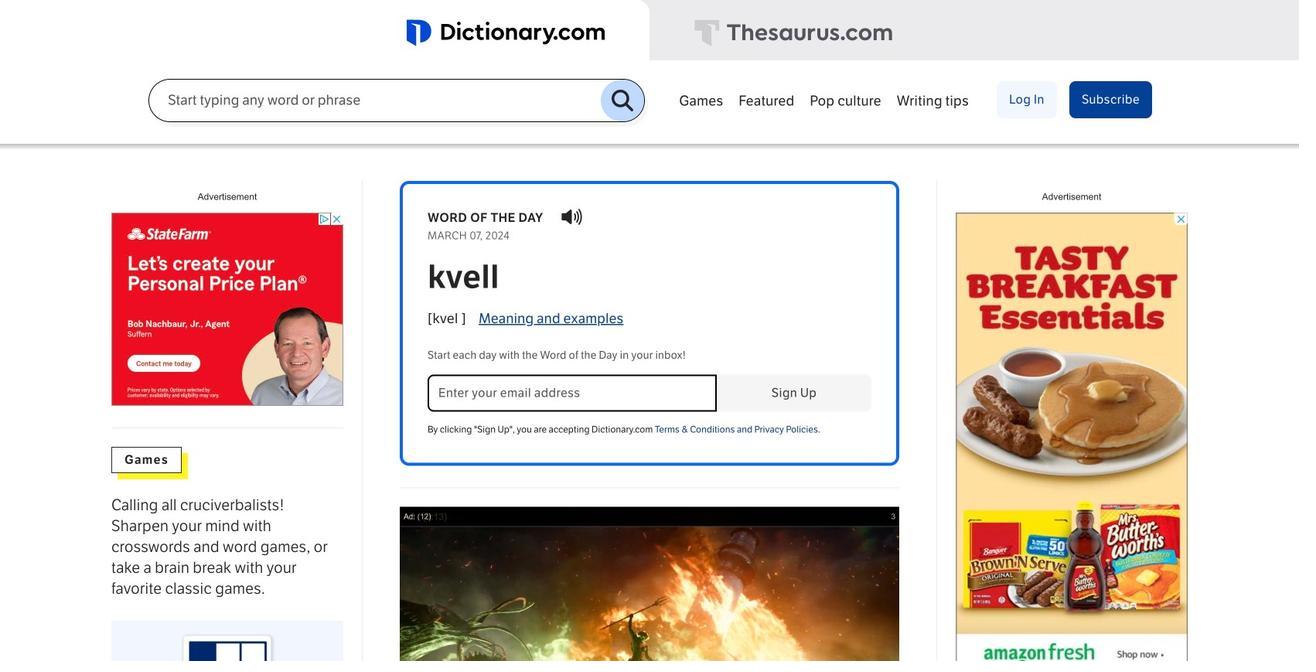 Task type: locate. For each thing, give the bounding box(es) containing it.
advertisement element
[[111, 213, 344, 406], [956, 213, 1189, 662]]

0 horizontal spatial advertisement element
[[111, 213, 344, 406]]

1 horizontal spatial advertisement element
[[956, 213, 1189, 662]]

pages menu element
[[672, 81, 1153, 142]]

switch site tab list
[[0, 0, 1300, 62]]

2 advertisement element from the left
[[956, 213, 1189, 662]]



Task type: describe. For each thing, give the bounding box(es) containing it.
1 advertisement element from the left
[[111, 213, 344, 406]]

Start typing any word or phrase text field
[[150, 92, 601, 110]]

video player region
[[400, 507, 900, 662]]

Enter your email address text field
[[428, 375, 717, 412]]

daily crossword image
[[111, 621, 344, 662]]



Task type: vqa. For each thing, say whether or not it's contained in the screenshot.
Enter your email address text box
yes



